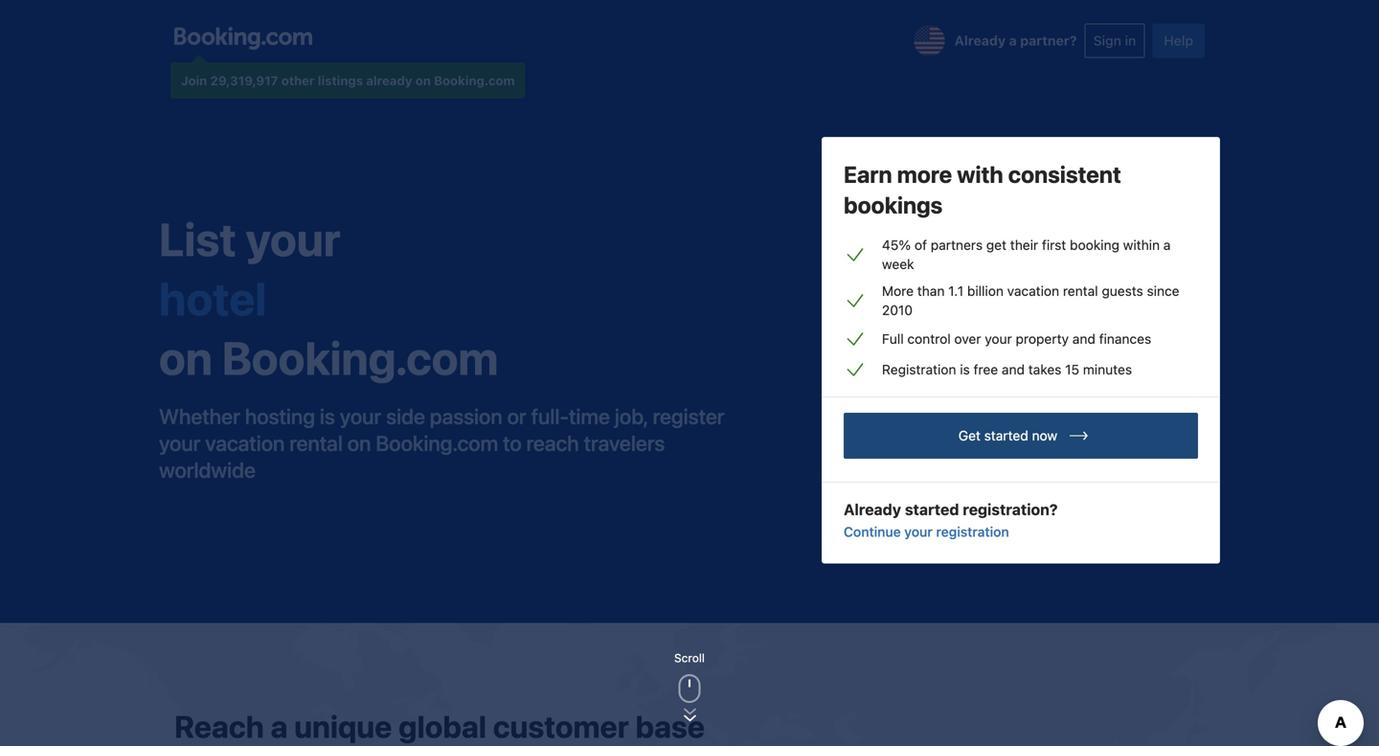 Task type: vqa. For each thing, say whether or not it's contained in the screenshot.
Booked
no



Task type: locate. For each thing, give the bounding box(es) containing it.
already inside "already started registration? continue your registration"
[[844, 501, 902, 519]]

started up continue your registration link
[[905, 501, 959, 519]]

1 horizontal spatial already
[[955, 33, 1006, 48]]

takes
[[1029, 362, 1062, 377]]

2 vertical spatial booking.com
[[376, 431, 498, 456]]

2 vertical spatial on
[[348, 431, 371, 456]]

your right continue
[[905, 524, 933, 540]]

and
[[1073, 331, 1096, 347], [1002, 362, 1025, 377]]

get started now
[[959, 428, 1058, 444]]

already for started
[[844, 501, 902, 519]]

hosting
[[245, 404, 315, 429]]

get
[[959, 428, 981, 444]]

rental
[[1063, 283, 1099, 299], [290, 431, 343, 456]]

a
[[1009, 33, 1017, 48], [1164, 237, 1171, 253], [271, 708, 288, 745]]

a left partner?
[[1009, 33, 1017, 48]]

1 vertical spatial is
[[320, 404, 335, 429]]

partner?
[[1020, 33, 1077, 48]]

1 horizontal spatial is
[[960, 362, 970, 377]]

sign
[[1094, 33, 1122, 48]]

your down whether
[[159, 431, 201, 456]]

2 horizontal spatial a
[[1164, 237, 1171, 253]]

is
[[960, 362, 970, 377], [320, 404, 335, 429]]

0 vertical spatial on
[[416, 73, 431, 88]]

already
[[366, 73, 412, 88]]

0 horizontal spatial rental
[[290, 431, 343, 456]]

1 vertical spatial a
[[1164, 237, 1171, 253]]

0 vertical spatial booking.com
[[434, 73, 515, 88]]

your right the list
[[246, 212, 341, 266]]

1 horizontal spatial on
[[348, 431, 371, 456]]

started
[[985, 428, 1029, 444], [905, 501, 959, 519]]

join 29,319,917 other listings already on booking.com button
[[171, 62, 526, 99]]

0 vertical spatial started
[[985, 428, 1029, 444]]

0 horizontal spatial vacation
[[205, 431, 285, 456]]

and up 15
[[1073, 331, 1096, 347]]

already a partner?
[[955, 33, 1077, 48]]

0 vertical spatial and
[[1073, 331, 1096, 347]]

billion
[[968, 283, 1004, 299]]

over
[[955, 331, 982, 347]]

finances
[[1100, 331, 1152, 347]]

1 vertical spatial rental
[[290, 431, 343, 456]]

0 vertical spatial already
[[955, 33, 1006, 48]]

1 vertical spatial started
[[905, 501, 959, 519]]

global
[[399, 708, 487, 745]]

already up continue
[[844, 501, 902, 519]]

join
[[181, 73, 207, 88]]

0 horizontal spatial a
[[271, 708, 288, 745]]

control
[[908, 331, 951, 347]]

full
[[882, 331, 904, 347]]

on inside whether hosting is your side passion or full-time job, register your vacation rental on booking.com to reach travelers worldwide
[[348, 431, 371, 456]]

vacation inside more than 1.1 billion vacation rental guests since 2010
[[1008, 283, 1060, 299]]

1 vertical spatial and
[[1002, 362, 1025, 377]]

consistent
[[1009, 161, 1122, 188]]

or
[[507, 404, 527, 429]]

1 vertical spatial already
[[844, 501, 902, 519]]

week
[[882, 256, 915, 272]]

already left partner?
[[955, 33, 1006, 48]]

booking.com inside button
[[434, 73, 515, 88]]

booking.com up side
[[222, 331, 499, 385]]

is left free
[[960, 362, 970, 377]]

0 horizontal spatial already
[[844, 501, 902, 519]]

partners
[[931, 237, 983, 253]]

is right hosting
[[320, 404, 335, 429]]

already
[[955, 33, 1006, 48], [844, 501, 902, 519]]

1 vertical spatial on
[[159, 331, 213, 385]]

within
[[1124, 237, 1160, 253]]

0 horizontal spatial is
[[320, 404, 335, 429]]

to
[[503, 431, 522, 456]]

reach
[[527, 431, 579, 456]]

bookings
[[844, 192, 943, 218]]

is inside whether hosting is your side passion or full-time job, register your vacation rental on booking.com to reach travelers worldwide
[[320, 404, 335, 429]]

booking.com inside list your hotel on booking.com
[[222, 331, 499, 385]]

1 horizontal spatial started
[[985, 428, 1029, 444]]

2 vertical spatial a
[[271, 708, 288, 745]]

vacation down hosting
[[205, 431, 285, 456]]

free
[[974, 362, 998, 377]]

on
[[416, 73, 431, 88], [159, 331, 213, 385], [348, 431, 371, 456]]

0 vertical spatial rental
[[1063, 283, 1099, 299]]

started right get
[[985, 428, 1029, 444]]

vacation
[[1008, 283, 1060, 299], [205, 431, 285, 456]]

earn more with consistent bookings
[[844, 161, 1122, 218]]

started inside "already started registration? continue your registration"
[[905, 501, 959, 519]]

full-
[[531, 404, 569, 429]]

booking.com
[[434, 73, 515, 88], [222, 331, 499, 385], [376, 431, 498, 456]]

their
[[1011, 237, 1039, 253]]

started for now
[[985, 428, 1029, 444]]

1 vertical spatial vacation
[[205, 431, 285, 456]]

0 vertical spatial is
[[960, 362, 970, 377]]

booking.com right already
[[434, 73, 515, 88]]

1 vertical spatial booking.com
[[222, 331, 499, 385]]

get started now link
[[844, 413, 1199, 459]]

a for already a partner?
[[1009, 33, 1017, 48]]

job,
[[615, 404, 648, 429]]

a right within
[[1164, 237, 1171, 253]]

more
[[882, 283, 914, 299]]

your
[[246, 212, 341, 266], [985, 331, 1012, 347], [340, 404, 381, 429], [159, 431, 201, 456], [905, 524, 933, 540]]

45% of partners get their first booking within a week
[[882, 237, 1171, 272]]

list your hotel on booking.com
[[159, 212, 499, 385]]

booking.com down passion
[[376, 431, 498, 456]]

a right the reach
[[271, 708, 288, 745]]

1 horizontal spatial a
[[1009, 33, 1017, 48]]

unique
[[294, 708, 392, 745]]

2 horizontal spatial on
[[416, 73, 431, 88]]

0 vertical spatial a
[[1009, 33, 1017, 48]]

registration?
[[963, 501, 1058, 519]]

rental down hosting
[[290, 431, 343, 456]]

already started registration? continue your registration
[[844, 501, 1058, 540]]

rental left guests
[[1063, 283, 1099, 299]]

1 horizontal spatial vacation
[[1008, 283, 1060, 299]]

customer
[[493, 708, 629, 745]]

vacation inside whether hosting is your side passion or full-time job, register your vacation rental on booking.com to reach travelers worldwide
[[205, 431, 285, 456]]

vacation down 45% of partners get their first booking within a week
[[1008, 283, 1060, 299]]

0 horizontal spatial started
[[905, 501, 959, 519]]

0 vertical spatial vacation
[[1008, 283, 1060, 299]]

1 horizontal spatial rental
[[1063, 283, 1099, 299]]

0 horizontal spatial on
[[159, 331, 213, 385]]

and right free
[[1002, 362, 1025, 377]]

minutes
[[1083, 362, 1132, 377]]



Task type: describe. For each thing, give the bounding box(es) containing it.
since
[[1147, 283, 1180, 299]]

rental inside more than 1.1 billion vacation rental guests since 2010
[[1063, 283, 1099, 299]]

your right over
[[985, 331, 1012, 347]]

than
[[918, 283, 945, 299]]

listings
[[318, 73, 363, 88]]

in
[[1125, 33, 1137, 48]]

base
[[636, 708, 705, 745]]

booking
[[1070, 237, 1120, 253]]

register
[[653, 404, 725, 429]]

passion
[[430, 404, 503, 429]]

list
[[159, 212, 236, 266]]

sign in
[[1094, 33, 1137, 48]]

scroll
[[675, 651, 705, 665]]

15
[[1066, 362, 1080, 377]]

0 horizontal spatial and
[[1002, 362, 1025, 377]]

more
[[897, 161, 952, 188]]

time
[[569, 404, 610, 429]]

on inside list your hotel on booking.com
[[159, 331, 213, 385]]

whether
[[159, 404, 240, 429]]

with
[[957, 161, 1004, 188]]

rental inside whether hosting is your side passion or full-time job, register your vacation rental on booking.com to reach travelers worldwide
[[290, 431, 343, 456]]

29,319,917
[[210, 73, 278, 88]]

first
[[1042, 237, 1067, 253]]

more than 1.1 billion vacation rental guests since 2010
[[882, 283, 1180, 318]]

earn
[[844, 161, 893, 188]]

your left side
[[340, 404, 381, 429]]

a inside 45% of partners get their first booking within a week
[[1164, 237, 1171, 253]]

join 29,319,917 other listings already on booking.com
[[181, 73, 515, 88]]

your inside "already started registration? continue your registration"
[[905, 524, 933, 540]]

registration is free and takes 15 minutes
[[882, 362, 1132, 377]]

property
[[1016, 331, 1069, 347]]

continue your registration link
[[844, 522, 1010, 542]]

registration
[[882, 362, 957, 377]]

get
[[987, 237, 1007, 253]]

already for a
[[955, 33, 1006, 48]]

a for reach a unique global customer base
[[271, 708, 288, 745]]

your inside list your hotel on booking.com
[[246, 212, 341, 266]]

guests
[[1102, 283, 1144, 299]]

1.1
[[949, 283, 964, 299]]

full control over your property and finances
[[882, 331, 1152, 347]]

reach
[[174, 708, 264, 745]]

travelers
[[584, 431, 665, 456]]

whether hosting is your side passion or full-time job, register your vacation rental on booking.com to reach travelers worldwide
[[159, 404, 725, 483]]

started for registration?
[[905, 501, 959, 519]]

2010
[[882, 302, 913, 318]]

continue
[[844, 524, 901, 540]]

on inside join 29,319,917 other listings already on booking.com button
[[416, 73, 431, 88]]

reach a unique global customer base
[[174, 708, 705, 745]]

other
[[281, 73, 315, 88]]

worldwide
[[159, 458, 256, 483]]

1 horizontal spatial and
[[1073, 331, 1096, 347]]

side
[[386, 404, 425, 429]]

now
[[1032, 428, 1058, 444]]

45%
[[882, 237, 911, 253]]

booking.com inside whether hosting is your side passion or full-time job, register your vacation rental on booking.com to reach travelers worldwide
[[376, 431, 498, 456]]

hotel
[[159, 271, 267, 325]]

sign in link
[[1085, 23, 1145, 58]]

registration
[[936, 524, 1010, 540]]

of
[[915, 237, 927, 253]]



